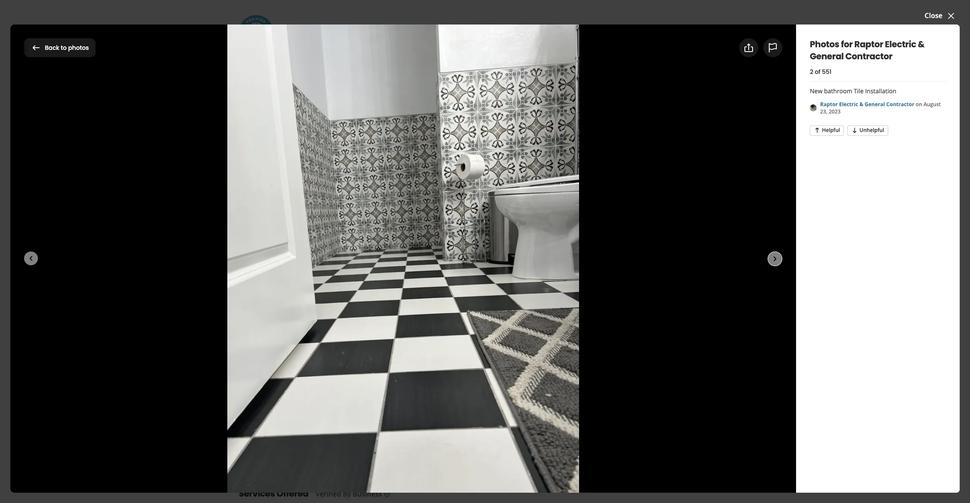 Task type: vqa. For each thing, say whether or not it's contained in the screenshot.
the Find 'text field'
no



Task type: describe. For each thing, give the bounding box(es) containing it.
bathroom
[[824, 87, 852, 95]]

2 horizontal spatial photos
[[769, 42, 793, 52]]

1 horizontal spatial electric
[[839, 101, 858, 108]]

verified for by
[[315, 490, 341, 500]]

2 of 551
[[810, 67, 832, 76]]

certified
[[249, 315, 276, 324]]

previous image
[[244, 423, 254, 433]]

2 horizontal spatial general
[[865, 101, 885, 108]]

august
[[924, 101, 941, 108]]

commercial
[[299, 325, 336, 335]]

business for portfolio from the business
[[314, 79, 352, 91]]

electrical
[[282, 223, 313, 233]]

Search photos text field
[[805, 39, 946, 56]]

satisfaction_guaranteed image
[[528, 293, 545, 310]]

0 horizontal spatial photos for raptor electric & general contractor
[[24, 39, 306, 56]]

offers
[[307, 315, 327, 324]]

operated
[[361, 325, 390, 335]]

spanish
[[414, 325, 440, 335]]

add
[[754, 42, 767, 52]]

portfolio from the business
[[239, 79, 352, 91]]

offered
[[277, 488, 309, 500]]

professionals
[[241, 325, 284, 335]]

photos & videos
[[239, 373, 307, 385]]

back
[[45, 43, 59, 52]]

services offered
[[239, 488, 309, 500]]

on
[[916, 101, 922, 108]]

offers_commercial_services image
[[309, 293, 326, 310]]

verified license yelp confirmed a business or employee license.
[[287, 23, 420, 43]]

family_owned_operated image
[[364, 293, 381, 310]]

guaranteed for workmanship guaranteed
[[463, 325, 500, 335]]

for inside photos for raptor electric & general contractor
[[841, 38, 853, 50]]

new
[[810, 87, 823, 95]]

1 horizontal spatial photos
[[523, 374, 547, 384]]

satisfaction
[[518, 315, 555, 324]]

license.
[[399, 35, 420, 43]]

tile
[[854, 87, 864, 95]]

guaranteed for satisfaction guaranteed
[[518, 325, 555, 335]]

from for portfolio
[[276, 79, 297, 91]]

close
[[925, 11, 943, 20]]

speaks spanish
[[414, 315, 440, 335]]

back to photos button
[[24, 38, 96, 57]]

see license information button
[[453, 23, 560, 42]]

raptor electric & general contractor link
[[820, 101, 916, 108]]

photos inside commercial electrical harold ct 9 photos
[[244, 235, 263, 243]]

workmanship guaranteed
[[459, 315, 504, 335]]

see all 551 photos link
[[485, 374, 560, 384]]

ct
[[340, 223, 348, 233]]

contractor up portfolio at the left top of page
[[239, 39, 306, 56]]

yelp
[[287, 35, 299, 43]]

or
[[362, 35, 368, 43]]

contractor inside photos for raptor electric & general contractor
[[846, 50, 893, 62]]

1 horizontal spatial raptor
[[820, 101, 838, 108]]

business
[[336, 35, 361, 43]]

unhelpful button
[[848, 126, 888, 136]]

confirmed
[[301, 35, 329, 43]]

a
[[331, 35, 334, 43]]

back to photos
[[45, 43, 89, 52]]

photo of raptor electric & general contractor  - austin, tx, us. new bathroom tile installation image
[[332, 396, 418, 460]]

24 arrow left v2 image
[[31, 42, 41, 53]]

2
[[810, 67, 813, 76]]

2 vertical spatial business
[[353, 490, 382, 500]]

certified_professionals image
[[254, 293, 271, 310]]

satisfaction guaranteed
[[518, 315, 555, 335]]

0 horizontal spatial general
[[189, 39, 237, 56]]

owned
[[373, 315, 395, 324]]

videos
[[278, 373, 307, 385]]

551 for all
[[509, 374, 521, 384]]

business for highlights from the business
[[322, 271, 361, 283]]

& inside photos for raptor electric & general contractor
[[918, 38, 925, 50]]

contractor left on
[[886, 101, 915, 108]]

speaks_spanish image
[[418, 293, 436, 310]]

commercial electrical harold ct 9 photos
[[239, 223, 348, 243]]

portfolio
[[239, 79, 274, 91]]

helpful button
[[810, 126, 844, 136]]

services
[[305, 335, 330, 345]]



Task type: locate. For each thing, give the bounding box(es) containing it.
from right portfolio at the left top of page
[[276, 79, 297, 91]]

23,
[[820, 108, 828, 115]]

24 close v2 image
[[946, 11, 956, 21]]

see inside photos & videos element
[[485, 374, 497, 384]]

verified inside verified license yelp confirmed a business or employee license.
[[287, 23, 320, 35]]

certified professionals
[[241, 315, 284, 335]]

photos & videos element
[[0, 0, 970, 504]]

unhelpful
[[860, 127, 884, 134]]

see left license
[[467, 28, 479, 38]]

contractor
[[239, 39, 306, 56], [846, 50, 893, 62], [886, 101, 915, 108]]

photos right to on the top left of the page
[[68, 43, 89, 52]]

next photo image
[[770, 254, 780, 264]]

16 helpful v2 image
[[814, 127, 821, 134]]

info icon image
[[364, 274, 371, 281], [364, 274, 371, 281]]

2 horizontal spatial electric
[[885, 38, 916, 50]]

see for see license information
[[467, 28, 479, 38]]

1 guaranteed from the left
[[463, 325, 500, 335]]

551 for of
[[822, 67, 832, 76]]

photos right add
[[769, 42, 793, 52]]

electric inside photos for raptor electric & general contractor
[[885, 38, 916, 50]]

by
[[343, 490, 351, 500]]

16 checkmark badged v2 image
[[384, 491, 391, 498]]

0 horizontal spatial for
[[68, 39, 85, 56]]

verified left 'by'
[[315, 490, 341, 500]]

family-owned & operated
[[350, 315, 395, 335]]

&
[[918, 38, 925, 50], [177, 39, 187, 56], [860, 101, 864, 108], [354, 325, 359, 335], [270, 373, 277, 385]]

24 arrow right v2 image
[[550, 374, 560, 384]]

16 nothelpful v2 image
[[851, 127, 858, 134]]

workmanship_guaranteed image
[[473, 293, 490, 310]]

family-
[[350, 315, 373, 324]]

0 horizontal spatial raptor
[[87, 39, 128, 56]]

0 vertical spatial 551
[[822, 67, 832, 76]]

551 inside see all 551 photos link
[[509, 374, 521, 384]]

from
[[276, 79, 297, 91], [284, 271, 305, 283]]

see license information
[[467, 28, 546, 38]]

add photos link
[[732, 38, 800, 57]]

1 horizontal spatial see
[[485, 374, 497, 384]]

verified left a
[[287, 23, 320, 35]]

551 right 'all'
[[509, 374, 521, 384]]

0 horizontal spatial see
[[467, 28, 479, 38]]

highlights from the business
[[239, 271, 361, 283]]

0 horizontal spatial photos
[[68, 43, 89, 52]]

workmanship
[[459, 315, 504, 324]]

photos
[[769, 42, 793, 52], [68, 43, 89, 52], [523, 374, 547, 384]]

photos for raptor electric & general contractor
[[810, 38, 925, 62], [24, 39, 306, 56]]

1 vertical spatial see
[[485, 374, 497, 384]]

551 right 'of'
[[822, 67, 832, 76]]

551
[[822, 67, 832, 76], [509, 374, 521, 384]]

photos
[[810, 38, 839, 50], [24, 39, 66, 56], [244, 235, 263, 243], [239, 373, 268, 385]]

guaranteed inside workmanship guaranteed
[[463, 325, 500, 335]]

1 vertical spatial from
[[284, 271, 305, 283]]

1 vertical spatial business
[[322, 271, 361, 283]]

0 vertical spatial from
[[276, 79, 297, 91]]

see
[[467, 28, 479, 38], [485, 374, 497, 384]]

24 add photo v2 image
[[740, 42, 750, 53]]

next image
[[545, 423, 555, 433]]

previous photo image
[[26, 254, 36, 264]]

portfolio from the business element
[[225, 65, 565, 243]]

sponsored
[[359, 81, 395, 90]]

1 horizontal spatial general
[[810, 50, 844, 62]]

1 vertical spatial the
[[307, 271, 321, 283]]

photo of raptor electric & general contractor  - austin, tx, us. new floor installation, wall painting, room addition and tv mount. image
[[239, 396, 325, 460]]

the for highlights
[[307, 271, 321, 283]]

highlights
[[239, 271, 283, 283]]

verified
[[287, 23, 320, 35], [315, 490, 341, 500]]

the
[[298, 79, 313, 91], [307, 271, 321, 283]]

raptor
[[855, 38, 883, 50], [87, 39, 128, 56], [820, 101, 838, 108]]

2 guaranteed from the left
[[518, 325, 555, 335]]

verified by business
[[315, 490, 382, 500]]

raptor inside photos for raptor electric & general contractor
[[855, 38, 883, 50]]

see all 551 photos
[[485, 374, 547, 384]]

contractor up tile
[[846, 50, 893, 62]]

to
[[61, 43, 67, 52]]

information
[[507, 28, 546, 38]]

of
[[815, 67, 821, 76]]

0 horizontal spatial 551
[[509, 374, 521, 384]]

for
[[841, 38, 853, 50], [68, 39, 85, 56]]

the for portfolio
[[298, 79, 313, 91]]

& inside family-owned & operated
[[354, 325, 359, 335]]

close button
[[925, 10, 956, 21]]

guaranteed
[[463, 325, 500, 335], [518, 325, 555, 335]]

raptor electric & general contractor
[[820, 101, 916, 108]]

business
[[314, 79, 352, 91], [322, 271, 361, 283], [353, 490, 382, 500]]

on august 23, 2023
[[820, 101, 941, 115]]

0 vertical spatial see
[[467, 28, 479, 38]]

new bathroom tile installation
[[810, 87, 896, 95]]

0 vertical spatial the
[[298, 79, 313, 91]]

electric
[[885, 38, 916, 50], [130, 39, 175, 56], [839, 101, 858, 108]]

1 vertical spatial 551
[[509, 374, 521, 384]]

from for highlights
[[284, 271, 305, 283]]

9
[[239, 235, 242, 243]]

license
[[322, 23, 354, 35]]

offers commercial services
[[299, 315, 336, 345]]

0 vertical spatial business
[[314, 79, 352, 91]]

photos inside button
[[68, 43, 89, 52]]

guaranteed down "satisfaction"
[[518, 325, 555, 335]]

see left 'all'
[[485, 374, 497, 384]]

photos inside photos for raptor electric & general contractor
[[810, 38, 839, 50]]

all
[[499, 374, 507, 384]]

24 share v2 image
[[744, 43, 754, 53]]

verified for license
[[287, 23, 320, 35]]

photo of raptor electric & general contractor  - austin, tx, us. commercial building renovation image
[[425, 396, 511, 460]]

see inside button
[[467, 28, 479, 38]]

0 horizontal spatial electric
[[130, 39, 175, 56]]

2023
[[829, 108, 841, 115]]

24 flag v2 image
[[768, 43, 778, 53]]

speaks
[[416, 315, 438, 324]]

helpful
[[822, 127, 840, 134]]

harold
[[315, 223, 339, 233]]

1 horizontal spatial photos for raptor electric & general contractor
[[810, 38, 925, 62]]

employee
[[370, 35, 397, 43]]

add photos
[[754, 42, 793, 52]]

2 horizontal spatial raptor
[[855, 38, 883, 50]]

1 horizontal spatial guaranteed
[[518, 325, 555, 335]]

installation
[[865, 87, 896, 95]]

services
[[239, 488, 275, 500]]

photos left 24 arrow right v2 image
[[523, 374, 547, 384]]

see for see all 551 photos
[[485, 374, 497, 384]]

0 vertical spatial verified
[[287, 23, 320, 35]]

1 horizontal spatial for
[[841, 38, 853, 50]]

license
[[481, 28, 505, 38]]

16 info v2 image
[[397, 82, 403, 89]]

commercial
[[239, 223, 280, 233]]

1 vertical spatial verified
[[315, 490, 341, 500]]

general
[[189, 39, 237, 56], [810, 50, 844, 62], [865, 101, 885, 108]]

1 horizontal spatial 551
[[822, 67, 832, 76]]

0 horizontal spatial guaranteed
[[463, 325, 500, 335]]

from right highlights on the bottom left
[[284, 271, 305, 283]]

guaranteed down workmanship
[[463, 325, 500, 335]]



